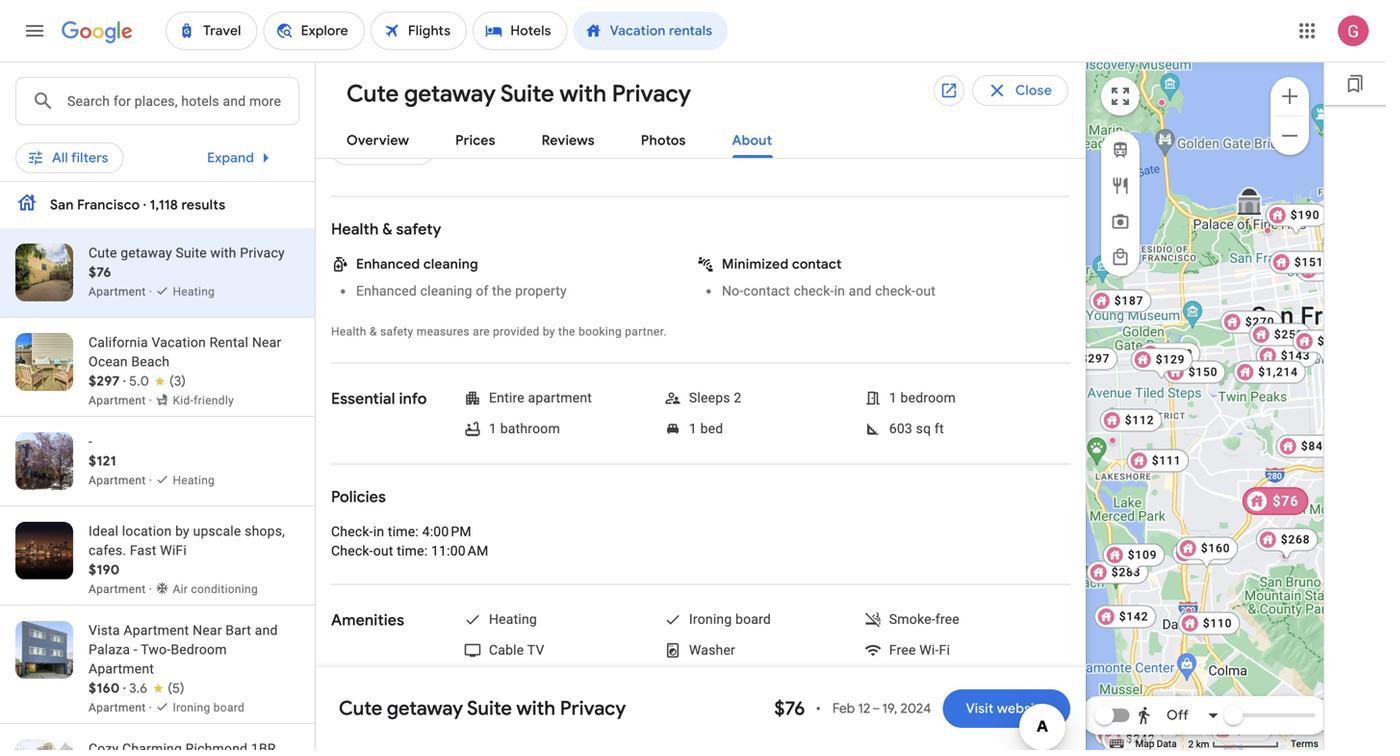 Task type: describe. For each thing, give the bounding box(es) containing it.
$297 link
[[1056, 347, 1118, 370]]

getaway inside heading
[[404, 79, 496, 109]]

603 sq ft
[[890, 421, 944, 437]]

0 horizontal spatial $121
[[89, 453, 116, 469]]

cute inside cute getaway suite with privacy $76
[[89, 245, 117, 261]]

$268 link
[[1257, 528, 1319, 561]]

expand
[[207, 149, 254, 167]]

high ceiling modern design studio, $101 image
[[1315, 709, 1377, 742]]

$134
[[1286, 344, 1316, 358]]

access
[[551, 704, 595, 720]]

sleeps 2
[[689, 390, 742, 406]]

to
[[407, 22, 419, 38]]

crib
[[911, 704, 934, 720]]

near inside california vacation rental near ocean beach $297 ·
[[252, 335, 282, 351]]

1 bathroom
[[489, 421, 560, 437]]

5 apartment · from the top
[[89, 701, 155, 715]]

visit
[[966, 700, 994, 717]]

Search for places, hotels and more text field
[[66, 78, 299, 124]]

1 vertical spatial ironing
[[173, 701, 210, 715]]

$204
[[1198, 547, 1227, 560]]

enhanced for enhanced cleaning
[[356, 256, 420, 273]]

cleaning for enhanced cleaning
[[424, 256, 479, 273]]

bedroom
[[171, 642, 227, 658]]

minimized
[[722, 256, 789, 273]]

$112
[[1126, 414, 1155, 427]]

sleeps
[[689, 390, 731, 406]]

$25
[[476, 99, 499, 115]]

policies
[[331, 487, 386, 507]]

air conditioning
[[173, 583, 258, 596]]

two-
[[141, 642, 171, 658]]

enhanced for enhanced cleaning of the property
[[356, 283, 417, 299]]

& for health & safety measures are provided by the booking partner.
[[370, 325, 377, 339]]

note:
[[331, 80, 364, 96]]

- inside '- $121'
[[89, 434, 93, 450]]

ideal location by upscale shops, cafes. fast wifi $190
[[89, 523, 285, 578]]

upscale
[[193, 523, 241, 539]]

· inside california vacation rental near ocean beach $297 ·
[[123, 373, 126, 390]]

petite auberge - queen room, $325 image
[[1323, 231, 1385, 263]]

wi-
[[920, 642, 939, 658]]

$250 link
[[1250, 323, 1312, 346]]

kid-
[[715, 704, 737, 720]]

cute inside heading
[[347, 79, 399, 109]]

location
[[122, 523, 172, 539]]

1 horizontal spatial out
[[916, 283, 936, 299]]

results
[[182, 196, 226, 214]]

san francisco · 1,118 results heading
[[50, 194, 226, 217]]

1 horizontal spatial $121
[[1318, 335, 1348, 348]]

are inside — in response to the coronavirus (covid-19), additional safety and sanitation measures are currently in effect at this property.
[[859, 22, 878, 38]]

kid-friendly
[[173, 394, 234, 407]]

$204 link
[[1173, 542, 1235, 565]]

in inside check-in time: 4:00 pm check-out time: 11:00 am
[[373, 524, 384, 540]]

must
[[580, 80, 611, 96]]

$160 inside vista apartment near bart and palaza - two-bedroom apartment $160 ·
[[89, 680, 120, 697]]

francisco · 1,118
[[77, 196, 178, 214]]

inviting & modern - garage/kitchen/family friendly - 3b/2ba - 12 min sf/o image
[[1222, 617, 1230, 625]]

0 vertical spatial time:
[[388, 524, 419, 540]]

apartment · for $121
[[89, 474, 155, 487]]

map
[[1136, 738, 1155, 750]]

2 check- from the top
[[331, 543, 373, 559]]

info
[[399, 389, 427, 409]]

(covid-
[[522, 22, 570, 38]]

$283 link
[[1087, 561, 1149, 584]]

$270 link
[[1221, 311, 1283, 334]]

$160 inside $160 link
[[1202, 542, 1231, 555]]

haight ashbury painted lady studio image
[[1251, 324, 1259, 332]]

no for no crib
[[890, 704, 907, 720]]

bart
[[226, 623, 251, 638]]

1 vertical spatial apartment
[[89, 661, 154, 677]]

$109 link
[[1103, 544, 1166, 576]]

cute getaway suite with privacy $76
[[89, 245, 285, 281]]

all filters button
[[15, 135, 124, 181]]

safety inside — in response to the coronavirus (covid-19), additional safety and sanitation measures are currently in effect at this property.
[[662, 22, 700, 38]]

$270
[[1246, 315, 1275, 329]]

beach
[[131, 354, 170, 370]]

— in response to the coronavirus (covid-19), additional safety and sanitation measures are currently in effect at this property.
[[331, 3, 1032, 57]]

$169 link
[[1103, 544, 1166, 576]]

2 vertical spatial cute
[[339, 696, 383, 721]]

1 for 1 bed
[[689, 421, 697, 437]]

luxostays | ! modern 3b #king bed #sfo#family image
[[1252, 730, 1260, 738]]

tab list containing overview
[[316, 117, 1086, 159]]

3.6
[[129, 680, 148, 697]]

$1,214
[[1259, 365, 1299, 379]]

0 vertical spatial apartment
[[124, 623, 189, 638]]

1 vertical spatial are
[[473, 325, 490, 339]]

1 vertical spatial friendly
[[737, 704, 783, 720]]

suite inside heading
[[501, 79, 555, 109]]

private 3br/2ba/hot tub/pet friendly next to ocean beach image
[[1109, 437, 1117, 444]]

0 vertical spatial friendly
[[194, 394, 234, 407]]

ocean
[[89, 354, 128, 370]]

$76 inside cute getaway suite with privacy $76
[[89, 264, 111, 281]]

smoke-
[[890, 612, 936, 627]]

balcony
[[911, 673, 959, 689]]

(5)
[[168, 680, 185, 697]]

11:00 am
[[431, 543, 489, 559]]

contact for no-
[[744, 283, 791, 299]]

$495
[[1322, 263, 1351, 277]]

cable
[[489, 642, 524, 658]]

close button
[[973, 75, 1069, 106]]

about
[[733, 132, 773, 149]]

effect
[[954, 22, 990, 38]]

1 vertical spatial in
[[835, 283, 846, 299]]

$142
[[1120, 610, 1149, 624]]

2 vertical spatial the
[[559, 325, 576, 339]]

2 vertical spatial privacy
[[560, 696, 626, 721]]

photos
[[641, 132, 686, 149]]

near inside vista apartment near bart and palaza - two-bedroom apartment $160 ·
[[193, 623, 222, 638]]

sanitation
[[730, 22, 791, 38]]

of inside note: we have a no pet policy, but if you must bring a pet, there is a fee of $200 per pet per stay. also, an extra guest fee applies after 02 guests $25 per person, per night.
[[770, 80, 782, 96]]

$142 link
[[1095, 605, 1157, 628]]

1 horizontal spatial with
[[517, 696, 556, 721]]

cute getaway suite with privacy heading
[[331, 77, 691, 110]]

you
[[554, 80, 576, 96]]

2 vertical spatial suite
[[467, 696, 512, 721]]

free wi-fi
[[890, 642, 951, 658]]

contact for minimized
[[792, 256, 842, 273]]

· inside vista apartment near bart and palaza - two-bedroom apartment $160 ·
[[123, 680, 126, 697]]

prices
[[456, 132, 496, 149]]

check-in time: 4:00 pm check-out time: 11:00 am
[[331, 524, 489, 559]]

$151 link
[[1270, 251, 1332, 274]]

$190 inside ideal location by upscale shops, cafes. fast wifi $190
[[89, 561, 120, 578]]

$277
[[1146, 720, 1175, 733]]

cute getaway suite with privacy inside heading
[[347, 79, 691, 109]]

and for no-contact check-in and check-out
[[849, 283, 872, 299]]

at
[[994, 22, 1006, 38]]

kid-
[[173, 394, 194, 407]]

privacy inside heading
[[612, 79, 691, 109]]

3 a from the left
[[736, 80, 743, 96]]

extra
[[975, 80, 1006, 96]]

all
[[52, 149, 68, 167]]

vista apartment near bart and palaza - two-bedroom apartment $160 ·
[[89, 623, 278, 697]]

cable tv
[[489, 642, 545, 658]]

$842
[[1302, 440, 1331, 453]]

1 horizontal spatial the
[[492, 283, 512, 299]]

$110
[[1204, 617, 1233, 630]]

0 horizontal spatial ironing board
[[173, 701, 245, 715]]

$129
[[1156, 353, 1186, 366]]

view larger map image
[[1109, 85, 1133, 108]]

0 horizontal spatial board
[[214, 701, 245, 715]]

2 horizontal spatial $76
[[1273, 493, 1300, 509]]

$450 link
[[1139, 342, 1201, 365]]

$662 link
[[1095, 723, 1157, 746]]

enhanced cleaning of the property
[[356, 283, 567, 299]]

health for health & safety
[[331, 220, 379, 239]]

health & safety
[[331, 220, 442, 239]]

pet friendly beautiful 2br condo overlooking san francisco bay image
[[1317, 204, 1325, 211]]

cafes.
[[89, 543, 126, 559]]

2 fee from the left
[[1048, 80, 1067, 96]]



Task type: locate. For each thing, give the bounding box(es) containing it.
2 horizontal spatial a
[[736, 80, 743, 96]]

1 bed
[[689, 421, 724, 437]]

of left $200
[[770, 80, 782, 96]]

map data button
[[1136, 737, 1177, 750]]

· left 5.0
[[123, 373, 126, 390]]

fi
[[939, 642, 951, 658]]

0 horizontal spatial with
[[210, 245, 236, 261]]

1 for 1 bedroom
[[890, 390, 897, 406]]

2 health from the top
[[331, 325, 367, 339]]

time: down '4:00 pm'
[[397, 543, 428, 559]]

per right $200
[[820, 80, 840, 96]]

privacy right beach
[[560, 696, 626, 721]]

tab list
[[316, 117, 1086, 159]]

1 vertical spatial &
[[370, 325, 377, 339]]

$200
[[786, 80, 817, 96]]

bedroom
[[901, 390, 956, 406]]

2 vertical spatial heating
[[489, 612, 537, 627]]

1 up 603
[[890, 390, 897, 406]]

a left pet,
[[649, 80, 657, 96]]

1 horizontal spatial and
[[703, 22, 726, 38]]

1 horizontal spatial contact
[[792, 256, 842, 273]]

friendly left the •
[[737, 704, 783, 720]]

safety for health & safety measures are provided by the booking partner.
[[380, 325, 414, 339]]

is
[[721, 80, 732, 96]]

$112 link
[[1101, 409, 1163, 432]]

0 horizontal spatial -
[[89, 434, 93, 450]]

data
[[1157, 738, 1177, 750]]

3.6 out of 5 stars from 5 reviews image
[[129, 679, 185, 698]]

apartment down "palaza"
[[89, 661, 154, 677]]

newly built luxury home 1 mile from sf image
[[1186, 607, 1193, 615]]

with inside cute getaway suite with privacy $76
[[210, 245, 236, 261]]

and inside — in response to the coronavirus (covid-19), additional safety and sanitation measures are currently in effect at this property.
[[703, 22, 726, 38]]

2 a from the left
[[649, 80, 657, 96]]

4 apartment · from the top
[[89, 583, 155, 596]]

0 horizontal spatial 1
[[489, 421, 497, 437]]

contact up no-contact check-in and check-out
[[792, 256, 842, 273]]

1 vertical spatial enhanced
[[356, 283, 417, 299]]

1 vertical spatial cleaning
[[420, 283, 473, 299]]

$160 left '3.6'
[[89, 680, 120, 697]]

heating up "cable tv"
[[489, 612, 537, 627]]

in inside — in response to the coronavirus (covid-19), additional safety and sanitation measures are currently in effect at this property.
[[939, 22, 950, 38]]

heating up the upscale
[[173, 474, 215, 487]]

$121
[[1318, 335, 1348, 348], [89, 453, 116, 469]]

apartment
[[528, 390, 592, 406]]

the left property
[[492, 283, 512, 299]]

(3)
[[170, 373, 186, 390]]

$76 up $268
[[1273, 493, 1300, 509]]

by inside ideal location by upscale shops, cafes. fast wifi $190
[[175, 523, 190, 539]]

$297 down the '$187' link
[[1081, 352, 1111, 365]]

note: we have a no pet policy, but if you must bring a pet, there is a fee of $200 per pet per stay. also, an extra guest fee applies after 02 guests $25 per person, per night.
[[331, 80, 1067, 115]]

1 for 1 bathroom
[[489, 421, 497, 437]]

2 check- from the left
[[876, 283, 916, 299]]

1 vertical spatial by
[[175, 523, 190, 539]]

& for health & safety
[[383, 220, 393, 239]]

air
[[173, 583, 188, 596]]

near
[[252, 335, 282, 351], [193, 623, 222, 638]]

1 vertical spatial $121
[[89, 453, 116, 469]]

website
[[368, 141, 420, 158]]

bed
[[701, 421, 724, 437]]

$76 left the •
[[775, 696, 806, 721]]

0 horizontal spatial by
[[175, 523, 190, 539]]

measures up $200
[[795, 22, 855, 38]]

1 fee from the left
[[747, 80, 766, 96]]

apartment up two-
[[124, 623, 189, 638]]

contact down the 'minimized'
[[744, 283, 791, 299]]

coronavirus
[[446, 22, 518, 38]]

with inside heading
[[560, 79, 607, 109]]

board down bedroom
[[214, 701, 245, 715]]

$76 down francisco · 1,118
[[89, 264, 111, 281]]

1 vertical spatial $190
[[89, 561, 120, 578]]

0 vertical spatial privacy
[[612, 79, 691, 109]]

safety right the additional
[[662, 22, 700, 38]]

apartment · for getaway
[[89, 285, 155, 299]]

0 horizontal spatial out
[[373, 543, 394, 559]]

2 apartment · from the top
[[89, 394, 155, 407]]

1 vertical spatial out
[[373, 543, 394, 559]]

$297 inside '$297' link
[[1081, 352, 1111, 365]]

$109
[[1128, 548, 1158, 562]]

0 horizontal spatial the
[[423, 22, 442, 38]]

0 vertical spatial ironing board
[[689, 612, 771, 627]]

privacy up rental
[[240, 245, 285, 261]]

health
[[331, 220, 379, 239], [331, 325, 367, 339]]

$268
[[1282, 533, 1311, 547]]

provided
[[493, 325, 540, 339]]

no left "crib"
[[890, 704, 907, 720]]

heating for $121
[[173, 474, 215, 487]]

1 vertical spatial -
[[134, 642, 138, 658]]

1 horizontal spatial $160
[[1202, 542, 1231, 555]]

1 pet from the left
[[453, 80, 473, 96]]

with
[[560, 79, 607, 109], [210, 245, 236, 261], [517, 696, 556, 721]]

apartment
[[124, 623, 189, 638], [89, 661, 154, 677]]

with right the if
[[560, 79, 607, 109]]

cleaning up 'enhanced cleaning of the property'
[[424, 256, 479, 273]]

lombard  cow hollow modern & chic condo-walk score 98 image
[[1264, 227, 1272, 235]]

entire
[[489, 390, 525, 406]]

zoom in map image
[[1279, 85, 1302, 108]]

not kid-friendly
[[689, 704, 783, 720]]

house-canyon dr image
[[1282, 552, 1290, 560]]

1 vertical spatial ·
[[123, 680, 126, 697]]

privacy up photos
[[612, 79, 691, 109]]

ironing board down the (5)
[[173, 701, 245, 715]]

$450
[[1164, 347, 1193, 361]]

no for no balcony
[[890, 673, 907, 689]]

1 vertical spatial getaway
[[121, 245, 172, 261]]

health up essential
[[331, 325, 367, 339]]

apartment · down '- $121'
[[89, 474, 155, 487]]

5 out of 5 stars from 3 reviews image
[[129, 372, 186, 391]]

$121 up ideal
[[89, 453, 116, 469]]

$129 link
[[1131, 348, 1193, 381]]

apartment · down 5.0
[[89, 394, 155, 407]]

zoom out map image
[[1279, 124, 1302, 147]]

no down free
[[890, 673, 907, 689]]

privacy
[[612, 79, 691, 109], [240, 245, 285, 261], [560, 696, 626, 721]]

2 vertical spatial with
[[517, 696, 556, 721]]

measures inside — in response to the coronavirus (covid-19), additional safety and sanitation measures are currently in effect at this property.
[[795, 22, 855, 38]]

1 vertical spatial and
[[849, 283, 872, 299]]

1 vertical spatial check-
[[331, 543, 373, 559]]

0 vertical spatial by
[[543, 325, 555, 339]]

a right is
[[736, 80, 743, 96]]

an
[[957, 80, 972, 96]]

0 vertical spatial the
[[423, 22, 442, 38]]

$297 down ocean at the left top of the page
[[89, 373, 120, 390]]

1 horizontal spatial pet
[[844, 80, 864, 96]]

1 horizontal spatial $190
[[1291, 208, 1321, 222]]

entire apartment
[[489, 390, 592, 406]]

0 horizontal spatial $76
[[89, 264, 111, 281]]

per down must
[[575, 99, 595, 115]]

enhanced down health & safety at left top
[[356, 256, 420, 273]]

guest
[[1010, 80, 1044, 96]]

cavallo point - historic king room image
[[1159, 99, 1166, 106]]

1 enhanced from the top
[[356, 256, 420, 273]]

1
[[890, 390, 897, 406], [489, 421, 497, 437], [689, 421, 697, 437]]

2 horizontal spatial the
[[559, 325, 576, 339]]

0 vertical spatial are
[[859, 22, 878, 38]]

2 vertical spatial $76
[[775, 696, 806, 721]]

per left stay.
[[867, 80, 887, 96]]

$662
[[1120, 728, 1149, 741]]

1 horizontal spatial $297
[[1081, 352, 1111, 365]]

1 horizontal spatial -
[[134, 642, 138, 658]]

by right provided at left top
[[543, 325, 555, 339]]

out inside check-in time: 4:00 pm check-out time: 11:00 am
[[373, 543, 394, 559]]

per down but
[[503, 99, 523, 115]]

no left beach
[[489, 704, 507, 720]]

$110 link
[[1179, 612, 1241, 635]]

2 vertical spatial getaway
[[387, 696, 463, 721]]

0 horizontal spatial near
[[193, 623, 222, 638]]

1 vertical spatial $160
[[89, 680, 120, 697]]

1 horizontal spatial by
[[543, 325, 555, 339]]

apartment · up california
[[89, 285, 155, 299]]

in down policies
[[373, 524, 384, 540]]

california vacation rental near ocean beach $297 ·
[[89, 335, 282, 390]]

1 horizontal spatial fee
[[1048, 80, 1067, 96]]

$242
[[1127, 732, 1156, 746]]

1 vertical spatial safety
[[396, 220, 442, 239]]

1 apartment · from the top
[[89, 285, 155, 299]]

open in new tab image
[[940, 81, 959, 100]]

are left provided at left top
[[473, 325, 490, 339]]

1 vertical spatial with
[[210, 245, 236, 261]]

but
[[519, 80, 539, 96]]

apartment · down '3.6'
[[89, 701, 155, 715]]

fee right guest at the right of the page
[[1048, 80, 1067, 96]]

ironing down the (5)
[[173, 701, 210, 715]]

san francisco · 1,118 results
[[50, 196, 226, 214]]

1 horizontal spatial ironing board
[[689, 612, 771, 627]]

$190 down cafes. at the bottom
[[89, 561, 120, 578]]

with down "tv"
[[517, 696, 556, 721]]

person,
[[526, 99, 572, 115]]

are
[[859, 22, 878, 38], [473, 325, 490, 339]]

main menu image
[[23, 19, 46, 42]]

- left two-
[[134, 642, 138, 658]]

2 vertical spatial and
[[255, 623, 278, 638]]

0 vertical spatial suite
[[501, 79, 555, 109]]

1 vertical spatial of
[[476, 283, 489, 299]]

1 horizontal spatial board
[[736, 612, 771, 627]]

with down results
[[210, 245, 236, 261]]

booking
[[579, 325, 622, 339]]

property.
[[331, 41, 386, 57]]

cleaning for enhanced cleaning of the property
[[420, 283, 473, 299]]

$297 inside california vacation rental near ocean beach $297 ·
[[89, 373, 120, 390]]

2 pet from the left
[[844, 80, 864, 96]]

0 horizontal spatial $160
[[89, 680, 120, 697]]

safety up the info
[[380, 325, 414, 339]]

measures
[[795, 22, 855, 38], [417, 325, 470, 339]]

1 horizontal spatial 1
[[689, 421, 697, 437]]

$121 right '$134'
[[1318, 335, 1348, 348]]

0 vertical spatial enhanced
[[356, 256, 420, 273]]

0 horizontal spatial ironing
[[173, 701, 210, 715]]

contact
[[792, 256, 842, 273], [744, 283, 791, 299]]

1 vertical spatial suite
[[176, 245, 207, 261]]

heating for getaway
[[173, 285, 215, 299]]

1 bedroom
[[890, 390, 956, 406]]

0 vertical spatial health
[[331, 220, 379, 239]]

1 vertical spatial measures
[[417, 325, 470, 339]]

are left currently
[[859, 22, 878, 38]]

1 check- from the left
[[794, 283, 835, 299]]

overview
[[347, 132, 409, 149]]

health for health & safety measures are provided by the booking partner.
[[331, 325, 367, 339]]

by up wifi
[[175, 523, 190, 539]]

and inside vista apartment near bart and palaza - two-bedroom apartment $160 ·
[[255, 623, 278, 638]]

this
[[1009, 22, 1032, 38]]

beach
[[510, 704, 548, 720]]

near up bedroom
[[193, 623, 222, 638]]

0 horizontal spatial fee
[[747, 80, 766, 96]]

map region
[[1086, 62, 1325, 750]]

1 vertical spatial $297
[[89, 373, 120, 390]]

keyboard shortcuts image
[[1111, 740, 1124, 748]]

1 a from the left
[[423, 80, 431, 96]]

safety up enhanced cleaning
[[396, 220, 442, 239]]

1 · from the top
[[123, 373, 126, 390]]

time: left '4:00 pm'
[[388, 524, 419, 540]]

pet right no
[[453, 80, 473, 96]]

1 health from the top
[[331, 220, 379, 239]]

getaway
[[404, 79, 496, 109], [121, 245, 172, 261], [387, 696, 463, 721]]

3 apartment · from the top
[[89, 474, 155, 487]]

apartment · down cafes. at the bottom
[[89, 583, 155, 596]]

not
[[689, 704, 712, 720]]

cleaning
[[424, 256, 479, 273], [420, 283, 473, 299]]

0 vertical spatial contact
[[792, 256, 842, 273]]

0 vertical spatial $76
[[89, 264, 111, 281]]

and for vista apartment near bart and palaza - two-bedroom apartment $160 ·
[[255, 623, 278, 638]]

a left no
[[423, 80, 431, 96]]

enhanced down enhanced cleaning
[[356, 283, 417, 299]]

2 enhanced from the top
[[356, 283, 417, 299]]

off button
[[1132, 692, 1226, 739]]

- down ocean at the left top of the page
[[89, 434, 93, 450]]

0 vertical spatial getaway
[[404, 79, 496, 109]]

1 left bed on the right of the page
[[689, 421, 697, 437]]

fee right is
[[747, 80, 766, 96]]

terms link
[[1291, 738, 1319, 750]]

0 vertical spatial $160
[[1202, 542, 1231, 555]]

and
[[703, 22, 726, 38], [849, 283, 872, 299], [255, 623, 278, 638]]

apartment · for location
[[89, 583, 155, 596]]

safety for health & safety
[[396, 220, 442, 239]]

0 vertical spatial $190
[[1291, 208, 1321, 222]]

safety
[[662, 22, 700, 38], [396, 220, 442, 239], [380, 325, 414, 339]]

· left '3.6'
[[123, 680, 126, 697]]

& up enhanced cleaning
[[383, 220, 393, 239]]

in down minimized contact
[[835, 283, 846, 299]]

$143
[[1282, 349, 1311, 363]]

san
[[50, 196, 74, 214]]

0 vertical spatial cute
[[347, 79, 399, 109]]

$76 link
[[1243, 487, 1309, 515]]

1 vertical spatial contact
[[744, 283, 791, 299]]

free
[[936, 612, 960, 627]]

measures down 'enhanced cleaning of the property'
[[417, 325, 470, 339]]

no for no beach access
[[489, 704, 507, 720]]

enhanced
[[356, 256, 420, 273], [356, 283, 417, 299]]

1 horizontal spatial in
[[835, 283, 846, 299]]

$160 left house-canyon dr image
[[1202, 542, 1231, 555]]

0 vertical spatial ironing
[[689, 612, 732, 627]]

$143 link
[[1257, 344, 1319, 367]]

feb 12 – 19, 2024
[[833, 700, 932, 717]]

friendly down california vacation rental near ocean beach $297 ·
[[194, 394, 234, 407]]

fast
[[130, 543, 157, 559]]

02
[[412, 99, 427, 115]]

heating
[[173, 285, 215, 299], [173, 474, 215, 487], [489, 612, 537, 627]]

the left booking
[[559, 325, 576, 339]]

cleaning down enhanced cleaning
[[420, 283, 473, 299]]

ironing board up washer
[[689, 612, 771, 627]]

0 horizontal spatial pet
[[453, 80, 473, 96]]

privacy inside cute getaway suite with privacy $76
[[240, 245, 285, 261]]

0 horizontal spatial are
[[473, 325, 490, 339]]

near right rental
[[252, 335, 282, 351]]

bring
[[614, 80, 646, 96]]

check-
[[794, 283, 835, 299], [876, 283, 916, 299]]

$495 link
[[1297, 259, 1359, 282]]

1 horizontal spatial a
[[649, 80, 657, 96]]

$187 link
[[1090, 289, 1152, 313]]

in left the effect
[[939, 22, 950, 38]]

health up enhanced cleaning
[[331, 220, 379, 239]]

the inside — in response to the coronavirus (covid-19), additional safety and sanitation measures are currently in effect at this property.
[[423, 22, 442, 38]]

1 vertical spatial cute getaway suite with privacy
[[339, 696, 626, 721]]

property
[[515, 283, 567, 299]]

website
[[997, 700, 1048, 717]]

19),
[[570, 22, 594, 38]]

1 horizontal spatial $76
[[775, 696, 806, 721]]

pet left stay.
[[844, 80, 864, 96]]

ironing up washer
[[689, 612, 732, 627]]

0 horizontal spatial measures
[[417, 325, 470, 339]]

0 horizontal spatial friendly
[[194, 394, 234, 407]]

0 horizontal spatial &
[[370, 325, 377, 339]]

0 horizontal spatial contact
[[744, 283, 791, 299]]

getaway inside cute getaway suite with privacy $76
[[121, 245, 172, 261]]

2 · from the top
[[123, 680, 126, 697]]

board up not kid-friendly
[[736, 612, 771, 627]]

1 vertical spatial board
[[214, 701, 245, 715]]

visit website
[[966, 700, 1048, 717]]

2 horizontal spatial 1
[[890, 390, 897, 406]]

1 vertical spatial time:
[[397, 543, 428, 559]]

currently
[[882, 22, 936, 38]]

the right the "to"
[[423, 22, 442, 38]]

2024
[[901, 700, 932, 717]]

$190 inside 'link'
[[1291, 208, 1321, 222]]

wifi
[[160, 543, 187, 559]]

$111 link
[[1127, 449, 1190, 472]]

1 horizontal spatial friendly
[[737, 704, 783, 720]]

per
[[820, 80, 840, 96], [867, 80, 887, 96], [503, 99, 523, 115], [575, 99, 595, 115]]

$190 up the $151
[[1291, 208, 1321, 222]]

1 vertical spatial privacy
[[240, 245, 285, 261]]

suite inside cute getaway suite with privacy $76
[[176, 245, 207, 261]]

0 horizontal spatial a
[[423, 80, 431, 96]]

close
[[1016, 82, 1053, 99]]

palaza
[[89, 642, 130, 658]]

1 vertical spatial near
[[193, 623, 222, 638]]

heating down cute getaway suite with privacy $76
[[173, 285, 215, 299]]

1 check- from the top
[[331, 524, 373, 540]]

no balcony
[[890, 673, 959, 689]]

0 horizontal spatial $297
[[89, 373, 120, 390]]

0 vertical spatial cute getaway suite with privacy
[[347, 79, 691, 109]]

0 vertical spatial ·
[[123, 373, 126, 390]]

expand button
[[184, 135, 300, 181]]

sq
[[916, 421, 931, 437]]

ideal
[[89, 523, 119, 539]]

guests
[[431, 99, 473, 115]]

2 horizontal spatial with
[[560, 79, 607, 109]]

of up health & safety measures are provided by the booking partner.
[[476, 283, 489, 299]]

1 down entire
[[489, 421, 497, 437]]

1 vertical spatial $76
[[1273, 493, 1300, 509]]

0 vertical spatial cleaning
[[424, 256, 479, 273]]

0 vertical spatial measures
[[795, 22, 855, 38]]

& up essential info
[[370, 325, 377, 339]]

ft
[[935, 421, 944, 437]]

- inside vista apartment near bart and palaza - two-bedroom apartment $160 ·
[[134, 642, 138, 658]]

rental
[[210, 335, 249, 351]]

$160 link
[[1177, 537, 1239, 570]]



Task type: vqa. For each thing, say whether or not it's contained in the screenshot.
the bottommost ·
yes



